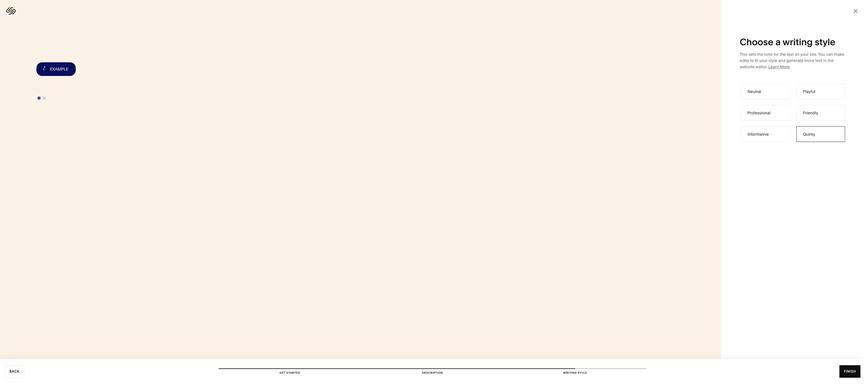 Task type: describe. For each thing, give the bounding box(es) containing it.
started
[[287, 372, 300, 375]]

playful
[[803, 89, 816, 94]]

generate
[[787, 58, 804, 63]]

2 vertical spatial style
[[578, 372, 587, 375]]

website
[[740, 64, 755, 69]]

playful button
[[797, 84, 845, 99]]

professional button
[[741, 105, 790, 121]]

neutral button
[[741, 84, 790, 99]]

description
[[422, 372, 443, 375]]

and
[[779, 58, 786, 63]]

site.
[[810, 52, 818, 57]]

fit
[[755, 58, 759, 63]]

make
[[834, 52, 845, 57]]

quirky button
[[797, 126, 845, 142]]

writing
[[783, 36, 813, 48]]

informative button
[[741, 126, 790, 142]]

neutral
[[748, 89, 762, 94]]

finish
[[844, 370, 856, 374]]

can
[[826, 52, 833, 57]]

1 horizontal spatial your
[[801, 52, 809, 57]]

quirky
[[803, 132, 816, 137]]

1 horizontal spatial the
[[780, 52, 786, 57]]

a
[[776, 36, 781, 48]]

back button
[[5, 366, 24, 378]]

friendly
[[803, 110, 818, 115]]

0 horizontal spatial the
[[757, 52, 764, 57]]

get started
[[280, 372, 300, 375]]

writing
[[564, 372, 577, 375]]

editor.
[[756, 64, 768, 69]]

get
[[280, 372, 286, 375]]

more
[[780, 64, 790, 69]]

this sets the tone for the text on your site. you can make edits to fit your style and generate more text in the website editor.
[[740, 52, 845, 69]]



Task type: vqa. For each thing, say whether or not it's contained in the screenshot.
Footer
no



Task type: locate. For each thing, give the bounding box(es) containing it.
choose
[[740, 36, 774, 48]]

you
[[818, 52, 825, 57]]

1 vertical spatial style
[[769, 58, 778, 63]]

choose a writing style
[[740, 36, 836, 48]]

example
[[50, 67, 68, 72]]

style up learn
[[769, 58, 778, 63]]

style inside this sets the tone for the text on your site. you can make edits to fit your style and generate more text in the website editor.
[[769, 58, 778, 63]]

back
[[9, 370, 19, 374]]

friendly button
[[797, 105, 845, 121]]

0 vertical spatial text
[[787, 52, 794, 57]]

to
[[750, 58, 754, 63]]

text
[[787, 52, 794, 57], [816, 58, 823, 63]]

the
[[757, 52, 764, 57], [780, 52, 786, 57], [828, 58, 834, 63]]

in
[[824, 58, 827, 63]]

2 horizontal spatial style
[[815, 36, 836, 48]]

finish button
[[840, 366, 861, 378]]

style right 'writing'
[[578, 372, 587, 375]]

this
[[740, 52, 748, 57]]

more
[[805, 58, 815, 63]]

0 vertical spatial style
[[815, 36, 836, 48]]

learn more
[[769, 64, 790, 69]]

edits
[[740, 58, 749, 63]]

0 horizontal spatial style
[[578, 372, 587, 375]]

0 horizontal spatial your
[[759, 58, 768, 63]]

for
[[774, 52, 779, 57]]

1 vertical spatial your
[[759, 58, 768, 63]]

1 horizontal spatial text
[[816, 58, 823, 63]]

0 horizontal spatial text
[[787, 52, 794, 57]]

text left on
[[787, 52, 794, 57]]

style up 'you'
[[815, 36, 836, 48]]

on
[[795, 52, 800, 57]]

your
[[801, 52, 809, 57], [759, 58, 768, 63]]

the up and
[[780, 52, 786, 57]]

your up editor.
[[759, 58, 768, 63]]

the up fit
[[757, 52, 764, 57]]

tone
[[764, 52, 773, 57]]

1 horizontal spatial style
[[769, 58, 778, 63]]

0 vertical spatial your
[[801, 52, 809, 57]]

text left in
[[816, 58, 823, 63]]

learn
[[769, 64, 779, 69]]

learn more link
[[769, 64, 790, 69]]

writing style
[[564, 372, 587, 375]]

your right on
[[801, 52, 809, 57]]

2 horizontal spatial the
[[828, 58, 834, 63]]

professional
[[748, 110, 771, 115]]

style
[[815, 36, 836, 48], [769, 58, 778, 63], [578, 372, 587, 375]]

sets
[[749, 52, 756, 57]]

1 vertical spatial text
[[816, 58, 823, 63]]

informative
[[748, 132, 769, 137]]

the right in
[[828, 58, 834, 63]]



